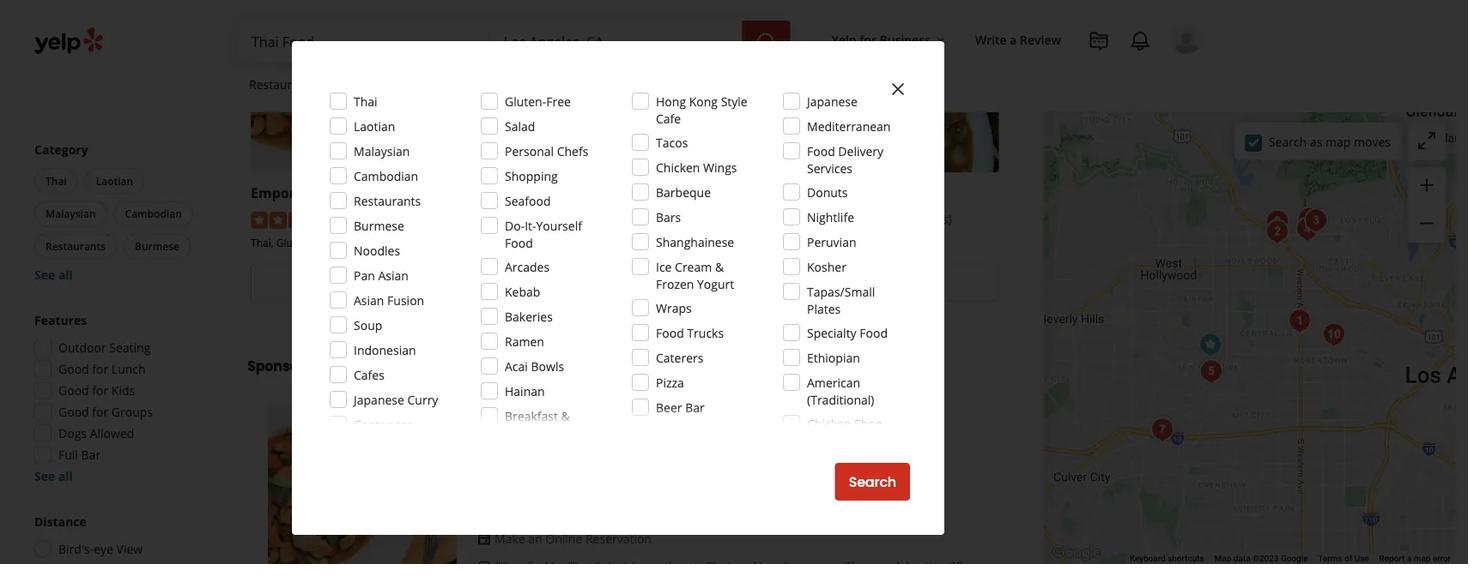 Task type: vqa. For each thing, say whether or not it's contained in the screenshot.
 text box on the top left of the page
no



Task type: describe. For each thing, give the bounding box(es) containing it.
0 vertical spatial asian
[[378, 267, 409, 284]]

dogs allowed
[[58, 426, 134, 442]]

thai left touch on the right top
[[759, 184, 788, 202]]

nightlife
[[807, 209, 854, 225]]

japanese curry
[[354, 392, 438, 408]]

as
[[1310, 134, 1323, 150]]

caterers
[[656, 350, 704, 366]]

thai inside button
[[46, 174, 67, 188]]

chefs
[[557, 143, 588, 159]]

bowls
[[531, 358, 564, 375]]

thai,
[[251, 236, 274, 250]]

write
[[975, 31, 1007, 48]]

kosher
[[807, 259, 846, 275]]

4 star rating image
[[251, 212, 343, 229]]

yelp
[[832, 31, 857, 48]]

trucks
[[687, 325, 724, 341]]

until 12:30 am
[[602, 302, 683, 319]]

thaibento
[[505, 184, 575, 202]]

kids
[[112, 383, 135, 399]]

previous image
[[275, 489, 295, 510]]

tapas/small plates
[[807, 284, 875, 317]]

2 until from the left
[[602, 302, 627, 319]]

good for groups
[[58, 404, 153, 421]]

keyboard
[[1130, 554, 1166, 565]]

projects image
[[1089, 31, 1109, 52]]

4.1
[[858, 211, 875, 227]]

hae ha heng thai bistro image
[[1283, 304, 1317, 339]]

map
[[1215, 554, 1232, 565]]

salad, soup, thai view website
[[759, 236, 924, 293]]

google image
[[1048, 543, 1105, 565]]

4.7 star rating image
[[505, 212, 597, 229]]

user actions element
[[818, 21, 1226, 127]]

offers for offers takeout
[[58, 52, 93, 69]]

now for thaibento
[[631, 274, 660, 293]]

fusion
[[387, 292, 424, 309]]

error
[[1433, 554, 1451, 565]]

©2023
[[1253, 554, 1279, 565]]

online
[[545, 531, 582, 548]]

shortcuts
[[1168, 554, 1204, 565]]

personal chefs
[[505, 143, 588, 159]]

malaysian inside button
[[46, 207, 96, 221]]

map data ©2023 google
[[1215, 554, 1308, 565]]

order now for emporium thai
[[335, 274, 406, 293]]

hoy-ka thai restaurant image
[[1260, 215, 1295, 249]]

& inside ice cream & frozen yogurt
[[715, 259, 724, 275]]

emporium thai image
[[268, 405, 457, 565]]

reviews) for order now
[[400, 211, 446, 227]]

for for business
[[860, 31, 877, 48]]

wings
[[703, 159, 737, 176]]

search as map moves
[[1269, 134, 1391, 150]]

services
[[807, 160, 853, 176]]

salad,
[[759, 236, 787, 250]]

food inside food delivery services
[[807, 143, 835, 159]]

0 horizontal spatial gluten-
[[276, 236, 312, 250]]

search dialog
[[0, 0, 1468, 565]]

chicken for chicken wings
[[656, 159, 700, 176]]

(3.7k
[[370, 211, 397, 227]]

make an online reservation
[[495, 531, 652, 548]]

open until 11:00 pm
[[313, 302, 429, 319]]

delivery for food delivery services
[[838, 143, 884, 159]]

outdoor
[[58, 340, 106, 356]]

see for features
[[34, 469, 55, 485]]

0 horizontal spatial emporium thai link
[[251, 184, 355, 202]]

distance
[[34, 514, 87, 531]]

frozen
[[656, 276, 694, 292]]

review
[[1020, 31, 1061, 48]]

kebab
[[505, 284, 540, 300]]

shopping
[[505, 168, 558, 184]]

curry
[[407, 392, 438, 408]]

of
[[1345, 554, 1352, 565]]

12:30
[[630, 302, 661, 319]]

malaysian button
[[34, 201, 107, 227]]

outdoor seating
[[58, 340, 151, 356]]

full
[[58, 447, 78, 464]]

(36
[[624, 211, 642, 227]]

search image
[[756, 32, 777, 52]]

see all button for features
[[34, 469, 73, 485]]

bird's-
[[58, 542, 94, 558]]

1 vertical spatial asian
[[354, 292, 384, 309]]

food delivery services
[[807, 143, 884, 176]]

keyboard shortcuts button
[[1130, 553, 1204, 565]]

palms thai restaurant image
[[1260, 205, 1295, 239]]

it-
[[525, 218, 536, 234]]

notifications image
[[1130, 31, 1151, 52]]

order for emporium thai
[[335, 274, 374, 293]]

beer bar
[[656, 400, 705, 416]]

thai touch restaurant
[[759, 184, 914, 202]]

restaurant
[[837, 184, 914, 202]]

specialty food
[[807, 325, 888, 341]]

mediterranean
[[807, 118, 891, 134]]

0 vertical spatial emporium
[[251, 184, 322, 202]]

group containing features
[[29, 312, 213, 486]]

write a review link
[[968, 24, 1068, 55]]

for for kids
[[92, 383, 108, 399]]

moves
[[1354, 134, 1391, 150]]

0 vertical spatial emporium thai
[[251, 184, 355, 202]]

see for category
[[34, 267, 55, 283]]

dogs
[[58, 426, 87, 442]]

4.0
[[350, 211, 367, 227]]

ruen pair image
[[1292, 202, 1327, 237]]

yogurt
[[697, 276, 734, 292]]

acai
[[505, 358, 528, 375]]

4.1 (600 reviews)
[[858, 211, 952, 227]]

soup,
[[790, 236, 817, 250]]

search button
[[835, 464, 910, 501]]

& inside breakfast & brunch
[[561, 408, 570, 425]]

eye
[[94, 542, 113, 558]]

chicken wings
[[656, 159, 737, 176]]

malaysian inside search dialog
[[354, 143, 410, 159]]

seafood
[[505, 193, 551, 209]]

food trucks
[[656, 325, 724, 341]]

map for error
[[1414, 554, 1431, 565]]

close image
[[888, 79, 908, 100]]

restaurants button
[[34, 234, 117, 260]]

laotian inside search dialog
[[354, 118, 395, 134]]

16 info v2 image
[[378, 360, 392, 374]]

2 reviews) from the left
[[645, 211, 691, 227]]

seating
[[109, 340, 151, 356]]

(600
[[878, 211, 903, 227]]

order now link for emporium thai
[[251, 264, 491, 302]]

all for category
[[58, 267, 73, 283]]

24 chevron down v2 image
[[320, 74, 340, 95]]

order now link for thaibento
[[505, 264, 745, 302]]

arcades
[[505, 259, 550, 275]]

shop
[[854, 416, 883, 432]]

all for features
[[58, 469, 73, 485]]

16 chevron down v2 image
[[934, 33, 948, 47]]

my thai kitchen image
[[1317, 318, 1351, 352]]

a for write
[[1010, 31, 1017, 48]]

asian fusion
[[354, 292, 424, 309]]

thai button
[[34, 169, 78, 194]]

japanese for japanese
[[807, 93, 858, 109]]

pan
[[354, 267, 375, 284]]

1 horizontal spatial emporium thai link
[[477, 405, 608, 429]]

beer
[[656, 400, 682, 416]]



Task type: locate. For each thing, give the bounding box(es) containing it.
good for good for kids
[[58, 383, 89, 399]]

option group containing distance
[[29, 514, 213, 565]]

order now link up until 12:30 am at the left bottom of the page
[[505, 264, 745, 302]]

until left 12:30
[[602, 302, 627, 319]]

& right breakfast
[[561, 408, 570, 425]]

0 vertical spatial good
[[58, 361, 89, 378]]

search for search as map moves
[[1269, 134, 1307, 150]]

0 horizontal spatial order now
[[335, 274, 406, 293]]

restaurants for restaurants button
[[46, 240, 106, 254]]

2 all from the top
[[58, 469, 73, 485]]

restaurants inside button
[[46, 240, 106, 254]]

cambodian inside cambodian button
[[125, 207, 182, 221]]

groups
[[112, 404, 153, 421]]

burmese up pan asian
[[354, 218, 404, 234]]

touch
[[792, 184, 833, 202]]

16 reservation v2 image
[[477, 533, 491, 547]]

1 vertical spatial good
[[58, 383, 89, 399]]

american
[[807, 375, 860, 391]]

see all down full on the bottom left of page
[[34, 469, 73, 485]]

for for groups
[[92, 404, 108, 421]]

am
[[664, 302, 683, 319]]

1 see all from the top
[[34, 267, 73, 283]]

food down am
[[656, 325, 684, 341]]

now
[[377, 274, 406, 293], [631, 274, 660, 293]]

gluten-
[[505, 93, 546, 109], [276, 236, 312, 250]]

2 good from the top
[[58, 383, 89, 399]]

do-it-yourself food
[[505, 218, 582, 251]]

open for open until 11:00 pm
[[313, 302, 345, 319]]

for
[[860, 31, 877, 48], [92, 361, 108, 378], [92, 383, 108, 399], [92, 404, 108, 421]]

cambodian up (3.7k
[[354, 168, 418, 184]]

0 vertical spatial search
[[1269, 134, 1307, 150]]

noodles down 4.0
[[338, 236, 378, 250]]

1 horizontal spatial malaysian
[[354, 143, 410, 159]]

terms
[[1318, 554, 1342, 565]]

thai down do-
[[505, 236, 525, 250]]

zoom out image
[[1417, 213, 1437, 234]]

1 horizontal spatial now
[[631, 274, 660, 293]]

yourself
[[536, 218, 582, 234]]

good down good for lunch
[[58, 383, 89, 399]]

restaurants inside business categories element
[[249, 76, 316, 92]]

laotian inside laotian button
[[96, 174, 133, 188]]

pizza
[[656, 375, 684, 391]]

chicken shop
[[807, 416, 883, 432]]

emporium thai link up 4 star rating 'image'
[[251, 184, 355, 202]]

japanese
[[807, 93, 858, 109], [354, 392, 404, 408]]

1 horizontal spatial &
[[715, 259, 724, 275]]

(traditional)
[[807, 392, 874, 408]]

bar inside group
[[81, 447, 101, 464]]

food up services
[[807, 143, 835, 159]]

0 vertical spatial map
[[1326, 134, 1351, 150]]

0 vertical spatial malaysian
[[354, 143, 410, 159]]

0 vertical spatial japanese
[[807, 93, 858, 109]]

see all button
[[34, 267, 73, 283], [34, 469, 73, 485]]

0 horizontal spatial map
[[1326, 134, 1351, 150]]

website
[[869, 274, 924, 293]]

cantonese
[[354, 417, 413, 433]]

until left 11:00
[[348, 302, 374, 319]]

specialty
[[807, 325, 857, 341]]

emporium thai up 4 star rating 'image'
[[251, 184, 355, 202]]

map right as
[[1326, 134, 1351, 150]]

chicken for chicken shop
[[807, 416, 851, 432]]

2 horizontal spatial restaurants
[[354, 193, 421, 209]]

reviews) right (600
[[906, 211, 952, 227]]

1 order now from the left
[[335, 274, 406, 293]]

reviews) for view website
[[906, 211, 952, 227]]

see all button down full on the bottom left of page
[[34, 469, 73, 485]]

thai down category
[[46, 174, 67, 188]]

1 order now link from the left
[[251, 264, 491, 302]]

0 vertical spatial view
[[834, 274, 866, 293]]

reviews) right (3.7k
[[400, 211, 446, 227]]

asian up soup on the left bottom
[[354, 292, 384, 309]]

ethiopian
[[807, 350, 860, 366]]

emporium thai link down hainan
[[477, 405, 608, 429]]

0 vertical spatial all
[[58, 267, 73, 283]]

1 horizontal spatial delivery
[[838, 143, 884, 159]]

restaurants up (3.7k
[[354, 193, 421, 209]]

ice cream & frozen yogurt
[[656, 259, 734, 292]]

order up until 12:30 am at the left bottom of the page
[[589, 274, 628, 293]]

all
[[58, 267, 73, 283], [58, 469, 73, 485]]

1 vertical spatial see
[[34, 469, 55, 485]]

thai up 4.0
[[326, 184, 355, 202]]

0 horizontal spatial japanese
[[354, 392, 404, 408]]

her thai image
[[1193, 328, 1228, 363]]

japanese up mediterranean
[[807, 93, 858, 109]]

see all button for category
[[34, 267, 73, 283]]

good
[[58, 361, 89, 378], [58, 383, 89, 399], [58, 404, 89, 421]]

delivery up reservations
[[96, 9, 142, 26]]

bar right beer
[[685, 400, 705, 416]]

for down good for kids
[[92, 404, 108, 421]]

1 vertical spatial emporium
[[477, 405, 567, 429]]

a
[[1010, 31, 1017, 48], [1407, 554, 1412, 565]]

good for good for lunch
[[58, 361, 89, 378]]

1 horizontal spatial reviews)
[[645, 211, 691, 227]]

2 order now link from the left
[[505, 264, 745, 302]]

bars
[[656, 209, 681, 225]]

see all for features
[[34, 469, 73, 485]]

1 vertical spatial delivery
[[838, 143, 884, 159]]

hong kong style cafe
[[656, 93, 748, 127]]

food right specialty
[[860, 325, 888, 341]]

for right the yelp
[[860, 31, 877, 48]]

good for good for groups
[[58, 404, 89, 421]]

make
[[495, 531, 525, 548]]

gluten- inside search dialog
[[505, 93, 546, 109]]

pan asian
[[354, 267, 409, 284]]

1 vertical spatial view
[[116, 542, 143, 558]]

1 horizontal spatial japanese
[[807, 93, 858, 109]]

search down shop
[[849, 473, 896, 492]]

restaurants down malaysian button at the left of page
[[46, 240, 106, 254]]

0 vertical spatial gluten-
[[505, 93, 546, 109]]

0 vertical spatial bar
[[685, 400, 705, 416]]

search left as
[[1269, 134, 1307, 150]]

1 horizontal spatial map
[[1414, 554, 1431, 565]]

bar for beer bar
[[685, 400, 705, 416]]

1 horizontal spatial view
[[834, 274, 866, 293]]

search
[[1269, 134, 1307, 150], [849, 473, 896, 492]]

1 vertical spatial restaurants
[[354, 193, 421, 209]]

zoom in image
[[1417, 175, 1437, 196]]

16 speech v2 image
[[477, 561, 491, 565]]

use
[[1355, 554, 1369, 565]]

thai right 24 chevron down v2 icon
[[354, 93, 378, 109]]

1 offers from the top
[[58, 9, 93, 26]]

offers up reservations
[[58, 9, 93, 26]]

tapas/small
[[807, 284, 875, 300]]

thai up kosher at the top
[[820, 236, 840, 250]]

delivery for offers delivery
[[96, 9, 142, 26]]

order now link
[[251, 264, 491, 302], [505, 264, 745, 302]]

1 horizontal spatial cambodian
[[354, 168, 418, 184]]

1 vertical spatial malaysian
[[46, 207, 96, 221]]

2 vertical spatial good
[[58, 404, 89, 421]]

0 horizontal spatial now
[[377, 274, 406, 293]]

1 horizontal spatial gluten-
[[505, 93, 546, 109]]

noodles up pan asian
[[354, 243, 400, 259]]

pa ord noodle image
[[1290, 213, 1325, 247]]

1 vertical spatial burmese
[[135, 240, 179, 254]]

burmese inside burmese button
[[135, 240, 179, 254]]

see all down restaurants button
[[34, 267, 73, 283]]

1 horizontal spatial bar
[[685, 400, 705, 416]]

1 horizontal spatial until
[[602, 302, 627, 319]]

cambodian up burmese button
[[125, 207, 182, 221]]

a for report
[[1407, 554, 1412, 565]]

cafes
[[354, 367, 385, 383]]

1 vertical spatial bar
[[81, 447, 101, 464]]

4.0 (3.7k reviews)
[[350, 211, 446, 227]]

& up yogurt
[[715, 259, 724, 275]]

ramen
[[505, 334, 544, 350]]

order up open until 11:00 pm
[[335, 274, 374, 293]]

2 order from the left
[[589, 274, 628, 293]]

0 horizontal spatial malaysian
[[46, 207, 96, 221]]

emporium thai down hainan
[[477, 405, 608, 429]]

an
[[528, 531, 542, 548]]

order now up until 12:30 am at the left bottom of the page
[[589, 274, 660, 293]]

for inside button
[[860, 31, 877, 48]]

until
[[348, 302, 374, 319], [602, 302, 627, 319]]

1 vertical spatial offers
[[58, 52, 93, 69]]

cambodian inside search dialog
[[354, 168, 418, 184]]

2 vertical spatial restaurants
[[46, 240, 106, 254]]

order now for thaibento
[[589, 274, 660, 293]]

1 vertical spatial search
[[849, 473, 896, 492]]

1 horizontal spatial laotian
[[354, 118, 395, 134]]

1 vertical spatial emporium thai
[[477, 405, 608, 429]]

breakfast
[[505, 408, 558, 425]]

1 horizontal spatial order now
[[589, 274, 660, 293]]

cambodian button
[[114, 201, 193, 227]]

spicy sugar thai - midcity image
[[1194, 355, 1229, 389]]

american (traditional)
[[807, 375, 874, 408]]

order for thaibento
[[589, 274, 628, 293]]

0 horizontal spatial until
[[348, 302, 374, 319]]

0 horizontal spatial burmese
[[135, 240, 179, 254]]

1 see from the top
[[34, 267, 55, 283]]

japanese for japanese curry
[[354, 392, 404, 408]]

malaysian up restaurants button
[[46, 207, 96, 221]]

google
[[1281, 554, 1308, 565]]

3 good from the top
[[58, 404, 89, 421]]

1 horizontal spatial open
[[825, 302, 857, 319]]

0 vertical spatial a
[[1010, 31, 1017, 48]]

0 vertical spatial emporium thai link
[[251, 184, 355, 202]]

0 vertical spatial restaurants
[[249, 76, 316, 92]]

0 horizontal spatial reviews)
[[400, 211, 446, 227]]

thai right breakfast & brunch
[[571, 405, 608, 429]]

map left the error in the right of the page
[[1414, 554, 1431, 565]]

chicken down the (traditional)
[[807, 416, 851, 432]]

1 until from the left
[[348, 302, 374, 319]]

now for emporium thai
[[377, 274, 406, 293]]

open down tapas/small
[[825, 302, 857, 319]]

1 vertical spatial laotian
[[96, 174, 133, 188]]

emporium up 4 star rating 'image'
[[251, 184, 322, 202]]

allowed
[[90, 426, 134, 442]]

1 vertical spatial cambodian
[[125, 207, 182, 221]]

map region
[[882, 53, 1468, 565]]

see all button down restaurants button
[[34, 267, 73, 283]]

all down restaurants button
[[58, 267, 73, 283]]

1 see all button from the top
[[34, 267, 73, 283]]

keyboard shortcuts
[[1130, 554, 1204, 565]]

data
[[1234, 554, 1251, 565]]

2 horizontal spatial reviews)
[[906, 211, 952, 227]]

a right write
[[1010, 31, 1017, 48]]

0 horizontal spatial emporium
[[251, 184, 322, 202]]

full bar
[[58, 447, 101, 464]]

1 vertical spatial &
[[561, 408, 570, 425]]

japanese up cantonese
[[354, 392, 404, 408]]

restaurants inside search dialog
[[354, 193, 421, 209]]

0 horizontal spatial emporium thai
[[251, 184, 355, 202]]

0 horizontal spatial search
[[849, 473, 896, 492]]

bar inside search dialog
[[685, 400, 705, 416]]

1 horizontal spatial order
[[589, 274, 628, 293]]

2 order now from the left
[[589, 274, 660, 293]]

2 now from the left
[[631, 274, 660, 293]]

1 now from the left
[[377, 274, 406, 293]]

1 horizontal spatial restaurants
[[249, 76, 316, 92]]

good up dogs
[[58, 404, 89, 421]]

reservations
[[58, 31, 130, 47]]

1 horizontal spatial chicken
[[807, 416, 851, 432]]

1 horizontal spatial emporium thai
[[477, 405, 608, 429]]

indonesian
[[354, 342, 416, 358]]

0 horizontal spatial chicken
[[656, 159, 700, 176]]

write a review
[[975, 31, 1061, 48]]

gluten- down 4 star rating 'image'
[[276, 236, 312, 250]]

0 horizontal spatial laotian
[[96, 174, 133, 188]]

0 vertical spatial cambodian
[[354, 168, 418, 184]]

delivery inside food delivery services
[[838, 143, 884, 159]]

0 horizontal spatial bar
[[81, 447, 101, 464]]

good for kids
[[58, 383, 135, 399]]

0 vertical spatial see all
[[34, 267, 73, 283]]

0 horizontal spatial order
[[335, 274, 374, 293]]

now up 11:00
[[377, 274, 406, 293]]

offers down reservations
[[58, 52, 93, 69]]

delivery down mediterranean
[[838, 143, 884, 159]]

for up good for kids
[[92, 361, 108, 378]]

1 all from the top
[[58, 267, 73, 283]]

0 horizontal spatial restaurants
[[46, 240, 106, 254]]

offers takeout
[[58, 52, 142, 69]]

2 open from the left
[[825, 302, 857, 319]]

bar down dogs allowed
[[81, 447, 101, 464]]

now up 12:30
[[631, 274, 660, 293]]

0 horizontal spatial open
[[313, 302, 345, 319]]

report
[[1379, 554, 1405, 565]]

tacos
[[656, 134, 688, 151]]

food inside do-it-yourself food
[[505, 235, 533, 251]]

0 vertical spatial delivery
[[96, 9, 142, 26]]

free
[[546, 93, 571, 109]]

open for open
[[825, 302, 857, 319]]

1 vertical spatial japanese
[[354, 392, 404, 408]]

1 vertical spatial emporium thai link
[[477, 405, 608, 429]]

option group
[[29, 514, 213, 565]]

kong
[[689, 93, 718, 109]]

1 vertical spatial chicken
[[807, 416, 851, 432]]

0 vertical spatial see all button
[[34, 267, 73, 283]]

1 open from the left
[[313, 302, 345, 319]]

delivery
[[96, 9, 142, 26], [838, 143, 884, 159]]

0 horizontal spatial &
[[561, 408, 570, 425]]

0 horizontal spatial a
[[1010, 31, 1017, 48]]

search for search
[[849, 473, 896, 492]]

order now link up open until 11:00 pm
[[251, 264, 491, 302]]

expand map image
[[1417, 130, 1437, 151]]

1 vertical spatial gluten-
[[276, 236, 312, 250]]

group
[[31, 141, 213, 284], [1408, 167, 1446, 243], [29, 312, 213, 486]]

good down 'outdoor'
[[58, 361, 89, 378]]

for for lunch
[[92, 361, 108, 378]]

0 vertical spatial see
[[34, 267, 55, 283]]

bar
[[685, 400, 705, 416], [81, 447, 101, 464]]

2 offers from the top
[[58, 52, 93, 69]]

1 horizontal spatial burmese
[[354, 218, 404, 234]]

a right the report
[[1407, 554, 1412, 565]]

4.1 star rating image
[[759, 212, 851, 229]]

0 vertical spatial offers
[[58, 9, 93, 26]]

for down good for lunch
[[92, 383, 108, 399]]

yelp for business button
[[825, 24, 955, 55]]

1 vertical spatial see all
[[34, 469, 73, 485]]

order now up open until 11:00 pm
[[335, 274, 406, 293]]

0 vertical spatial chicken
[[656, 159, 700, 176]]

1 reviews) from the left
[[400, 211, 446, 227]]

thai inside search dialog
[[354, 93, 378, 109]]

peruvian
[[807, 234, 856, 250]]

see all for category
[[34, 267, 73, 283]]

2 see all button from the top
[[34, 469, 73, 485]]

food down do-
[[505, 235, 533, 251]]

1 order from the left
[[335, 274, 374, 293]]

0 horizontal spatial view
[[116, 542, 143, 558]]

search inside button
[[849, 473, 896, 492]]

thai, gluten-free, noodles
[[251, 236, 378, 250]]

malaysian
[[354, 143, 410, 159], [46, 207, 96, 221]]

3 reviews) from the left
[[906, 211, 952, 227]]

reviews) down barbeque
[[645, 211, 691, 227]]

restaurants for the restaurants link
[[249, 76, 316, 92]]

group containing category
[[31, 141, 213, 284]]

farmhouse kitchen thai cuisine image
[[1145, 413, 1180, 448]]

gluten- up salad
[[505, 93, 546, 109]]

see down restaurants button
[[34, 267, 55, 283]]

burmese inside search dialog
[[354, 218, 404, 234]]

bar for full bar
[[81, 447, 101, 464]]

wraps
[[656, 300, 692, 316]]

business categories element
[[235, 62, 1202, 112]]

thai inside salad, soup, thai view website
[[820, 236, 840, 250]]

0 vertical spatial &
[[715, 259, 724, 275]]

0 horizontal spatial order now link
[[251, 264, 491, 302]]

see up distance
[[34, 469, 55, 485]]

2 see from the top
[[34, 469, 55, 485]]

offers delivery
[[58, 9, 142, 26]]

view inside salad, soup, thai view website
[[834, 274, 866, 293]]

0 vertical spatial laotian
[[354, 118, 395, 134]]

open left soup on the left bottom
[[313, 302, 345, 319]]

1 vertical spatial map
[[1414, 554, 1431, 565]]

1 horizontal spatial search
[[1269, 134, 1307, 150]]

category
[[34, 142, 88, 158]]

shanghainese
[[656, 234, 734, 250]]

1 horizontal spatial emporium
[[477, 405, 567, 429]]

brunch
[[505, 425, 545, 442]]

burmese button
[[124, 234, 191, 260]]

slideshow element
[[268, 405, 457, 565]]

all down full on the bottom left of page
[[58, 469, 73, 485]]

asian up asian fusion
[[378, 267, 409, 284]]

burmese down cambodian button
[[135, 240, 179, 254]]

restaurants left 24 chevron down v2 icon
[[249, 76, 316, 92]]

open
[[313, 302, 345, 319], [825, 302, 857, 319]]

sponsored results
[[247, 357, 375, 377]]

offers for offers delivery
[[58, 9, 93, 26]]

map for moves
[[1326, 134, 1351, 150]]

takeout
[[96, 52, 142, 69]]

0 horizontal spatial delivery
[[96, 9, 142, 26]]

0 horizontal spatial cambodian
[[125, 207, 182, 221]]

malaysian up (3.7k
[[354, 143, 410, 159]]

noodles inside search dialog
[[354, 243, 400, 259]]

emporium down hainan
[[477, 405, 567, 429]]

None search field
[[238, 21, 794, 62]]

chicken up barbeque
[[656, 159, 700, 176]]

1 good from the top
[[58, 361, 89, 378]]

1 horizontal spatial a
[[1407, 554, 1412, 565]]

a inside 'link'
[[1010, 31, 1017, 48]]

1 vertical spatial a
[[1407, 554, 1412, 565]]

&
[[715, 259, 724, 275], [561, 408, 570, 425]]

2 see all from the top
[[34, 469, 73, 485]]

gluten-free
[[505, 93, 571, 109]]

sanamluang cafe hollywood image
[[1299, 204, 1333, 238]]



